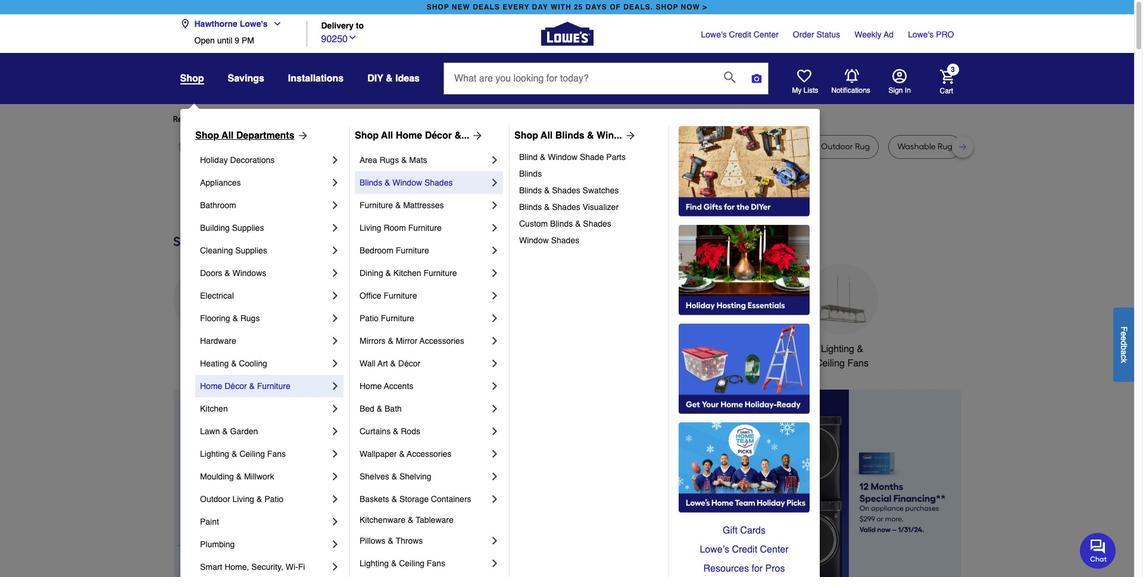 Task type: vqa. For each thing, say whether or not it's contained in the screenshot.
All to the right
yes



Task type: locate. For each thing, give the bounding box(es) containing it.
1 horizontal spatial ceiling
[[399, 559, 425, 569]]

patio down office on the bottom left of page
[[360, 314, 379, 324]]

appliances button
[[173, 264, 245, 357]]

kitchen up lawn
[[200, 405, 228, 414]]

credit up search image
[[730, 30, 752, 39]]

2 horizontal spatial décor
[[425, 130, 452, 141]]

blinds for blinds & shades visualizer
[[520, 203, 542, 212]]

1 vertical spatial lighting
[[200, 450, 229, 459]]

lowe's down >
[[702, 30, 727, 39]]

window up furniture & mattresses
[[393, 178, 422, 188]]

2 vertical spatial fans
[[427, 559, 446, 569]]

2 horizontal spatial fans
[[848, 359, 869, 369]]

1 vertical spatial ceiling
[[240, 450, 265, 459]]

chat invite button image
[[1081, 533, 1117, 569]]

1 horizontal spatial decorations
[[365, 359, 415, 369]]

baskets
[[360, 495, 390, 505]]

living up 'bedroom'
[[360, 223, 382, 233]]

& for furniture & mattresses link
[[396, 201, 401, 210]]

1 horizontal spatial shop
[[355, 130, 379, 141]]

lawn & garden
[[200, 427, 258, 437]]

& inside the lighting & ceiling fans
[[858, 344, 864, 355]]

chevron right image for cleaning supplies link
[[329, 245, 341, 257]]

0 vertical spatial patio
[[360, 314, 379, 324]]

1 horizontal spatial chevron down image
[[348, 33, 357, 42]]

1 vertical spatial supplies
[[235, 246, 267, 256]]

kitchen inside kitchen link
[[200, 405, 228, 414]]

0 horizontal spatial fans
[[267, 450, 286, 459]]

shop for shop all home décor &...
[[355, 130, 379, 141]]

home décor & furniture link
[[200, 375, 329, 398]]

e
[[1120, 332, 1130, 336], [1120, 336, 1130, 341]]

None search field
[[444, 63, 769, 106]]

all down recommended searches for you 'heading'
[[541, 130, 553, 141]]

0 vertical spatial chevron down image
[[268, 19, 282, 29]]

1 vertical spatial accessories
[[407, 450, 452, 459]]

center for lowe's credit center
[[754, 30, 779, 39]]

all up furniture
[[381, 130, 393, 141]]

resources
[[704, 564, 750, 575]]

lowe's up pm
[[240, 19, 268, 29]]

1 horizontal spatial all
[[381, 130, 393, 141]]

2 shop from the left
[[355, 130, 379, 141]]

decorations for christmas
[[365, 359, 415, 369]]

for for searches
[[269, 114, 280, 125]]

chevron right image for bathroom
[[329, 200, 341, 212]]

1 vertical spatial chevron down image
[[348, 33, 357, 42]]

Search Query text field
[[444, 63, 715, 94]]

window inside window shades link
[[520, 236, 549, 245]]

chevron down image
[[268, 19, 282, 29], [348, 33, 357, 42]]

0 vertical spatial living
[[360, 223, 382, 233]]

2 you from the left
[[387, 114, 401, 125]]

bathroom button
[[626, 264, 697, 357]]

flooring & rugs
[[200, 314, 260, 324]]

1 horizontal spatial you
[[387, 114, 401, 125]]

arrow right image for shop all blinds & win...
[[622, 130, 637, 142]]

0 horizontal spatial kitchen
[[200, 405, 228, 414]]

1 arrow right image from the left
[[295, 130, 309, 142]]

roth
[[511, 142, 529, 152], [631, 142, 648, 152]]

0 horizontal spatial chevron down image
[[268, 19, 282, 29]]

chevron down image inside 90250 button
[[348, 33, 357, 42]]

1 vertical spatial fans
[[267, 450, 286, 459]]

status
[[817, 30, 841, 39]]

baskets & storage containers
[[360, 495, 472, 505]]

shop all home décor &... link
[[355, 129, 484, 143]]

appliances up heating
[[186, 344, 232, 355]]

furniture down dining & kitchen furniture
[[384, 291, 417, 301]]

0 horizontal spatial ceiling
[[240, 450, 265, 459]]

lowe's home improvement cart image
[[941, 69, 955, 84]]

arrow right image
[[470, 130, 484, 142], [940, 494, 952, 506]]

shelves
[[360, 472, 390, 482]]

wall art & décor link
[[360, 353, 489, 375]]

0 vertical spatial lighting
[[822, 344, 855, 355]]

appliances inside appliances button
[[186, 344, 232, 355]]

bed & bath
[[360, 405, 402, 414]]

rugs inside flooring & rugs link
[[241, 314, 260, 324]]

0 horizontal spatial rugs
[[241, 314, 260, 324]]

2 rug from the left
[[245, 142, 260, 152]]

lighting & ceiling fans link down the 'throws'
[[360, 553, 489, 576]]

2 horizontal spatial ceiling
[[816, 359, 845, 369]]

decorations down "christmas" on the left bottom of the page
[[365, 359, 415, 369]]

1 horizontal spatial and
[[613, 142, 629, 152]]

appliances down holiday
[[200, 178, 241, 188]]

2 horizontal spatial kitchen
[[446, 344, 478, 355]]

weekly ad
[[855, 30, 894, 39]]

mirror
[[396, 337, 418, 346]]

for up departments
[[269, 114, 280, 125]]

outdoor living & patio link
[[200, 489, 329, 511]]

furniture down bedroom furniture link
[[424, 269, 457, 278]]

1 horizontal spatial lighting & ceiling fans link
[[360, 553, 489, 576]]

shop up allen and roth area rug
[[515, 130, 539, 141]]

2 horizontal spatial lowe's
[[909, 30, 934, 39]]

deals.
[[624, 3, 654, 11]]

diy & ideas
[[368, 73, 420, 84]]

you left more
[[282, 114, 296, 125]]

1 vertical spatial window
[[393, 178, 422, 188]]

allen for allen and roth area rug
[[473, 142, 492, 152]]

25 days of deals. don't miss deals every day. same-day delivery on in-stock orders placed by 2 p m. image
[[173, 390, 366, 578]]

all for departments
[[222, 130, 234, 141]]

kitchen inside kitchen faucets button
[[446, 344, 478, 355]]

chevron right image for the office furniture link
[[489, 290, 501, 302]]

& for the pillows & throws link
[[388, 537, 394, 546]]

blinds for blinds & window shades
[[360, 178, 383, 188]]

shop for shop all departments
[[195, 130, 219, 141]]

chevron right image for smart home, security, wi-fi link
[[329, 562, 341, 574]]

supplies up cleaning supplies
[[232, 223, 264, 233]]

1 horizontal spatial for
[[375, 114, 386, 125]]

accessories up shelves & shelving link
[[407, 450, 452, 459]]

lighting & ceiling fans link
[[200, 443, 329, 466], [360, 553, 489, 576]]

1 horizontal spatial décor
[[399, 359, 421, 369]]

decorations for holiday
[[230, 156, 275, 165]]

shades
[[425, 178, 453, 188], [552, 186, 581, 195], [552, 203, 581, 212], [584, 219, 612, 229], [552, 236, 580, 245]]

chevron right image for dining & kitchen furniture
[[489, 268, 501, 279]]

dining
[[360, 269, 384, 278]]

1 horizontal spatial arrow right image
[[940, 494, 952, 506]]

chevron right image for baskets & storage containers link
[[489, 494, 501, 506]]

supplies up windows
[[235, 246, 267, 256]]

0 horizontal spatial arrow right image
[[470, 130, 484, 142]]

shades up blinds & shades visualizer on the top
[[552, 186, 581, 195]]

holiday hosting essentials. image
[[679, 225, 810, 316]]

0 vertical spatial decorations
[[230, 156, 275, 165]]

0 horizontal spatial decorations
[[230, 156, 275, 165]]

1 vertical spatial bathroom
[[641, 344, 682, 355]]

smart for smart home, security, wi-fi
[[200, 563, 222, 573]]

0 horizontal spatial lighting
[[200, 450, 229, 459]]

window inside blind & window shade parts link
[[548, 153, 578, 162]]

sign
[[889, 86, 904, 95]]

1 vertical spatial decorations
[[365, 359, 415, 369]]

1 horizontal spatial allen
[[593, 142, 611, 152]]

0 vertical spatial appliances
[[200, 178, 241, 188]]

arrow right image inside shop all departments link
[[295, 130, 309, 142]]

arrow right image up parts
[[622, 130, 637, 142]]

décor for &
[[399, 359, 421, 369]]

2 vertical spatial window
[[520, 236, 549, 245]]

0 horizontal spatial area
[[305, 142, 322, 152]]

0 horizontal spatial arrow right image
[[295, 130, 309, 142]]

& for diy & ideas button at the left of page
[[386, 73, 393, 84]]

1 vertical spatial center
[[761, 545, 789, 556]]

arrow right image down more
[[295, 130, 309, 142]]

lowe's home improvement lists image
[[798, 69, 812, 83]]

& for 'moulding & millwork' link
[[236, 472, 242, 482]]

and for allen and roth rug
[[613, 142, 629, 152]]

& for lighting & ceiling fans link to the top
[[232, 450, 237, 459]]

smart inside button
[[725, 344, 751, 355]]

2 area from the left
[[531, 142, 549, 152]]

6 rug from the left
[[650, 142, 665, 152]]

for up furniture
[[375, 114, 386, 125]]

chevron right image for wallpaper & accessories
[[489, 449, 501, 461]]

chevron right image
[[489, 154, 501, 166], [489, 177, 501, 189], [329, 200, 341, 212], [329, 222, 341, 234], [329, 268, 341, 279], [489, 268, 501, 279], [329, 290, 341, 302], [329, 313, 341, 325], [489, 313, 501, 325], [329, 358, 341, 370], [329, 381, 341, 393], [329, 403, 341, 415], [489, 426, 501, 438], [489, 449, 501, 461], [329, 517, 341, 528], [489, 536, 501, 548], [329, 539, 341, 551]]

0 vertical spatial kitchen
[[394, 269, 422, 278]]

bathroom inside bathroom button
[[641, 344, 682, 355]]

1 vertical spatial smart
[[200, 563, 222, 573]]

shop
[[180, 73, 204, 84]]

savings button
[[228, 68, 264, 89]]

my lists
[[793, 86, 819, 95]]

e up d
[[1120, 332, 1130, 336]]

indoor
[[795, 142, 820, 152]]

all for blinds
[[541, 130, 553, 141]]

moulding
[[200, 472, 234, 482]]

chevron right image for pillows & throws
[[489, 536, 501, 548]]

2 vertical spatial ceiling
[[399, 559, 425, 569]]

2 allen from the left
[[593, 142, 611, 152]]

you inside more suggestions for you link
[[387, 114, 401, 125]]

hawthorne lowe's button
[[180, 12, 287, 36]]

allen and roth area rug
[[473, 142, 565, 152]]

2 arrow right image from the left
[[622, 130, 637, 142]]

& for heating & cooling link
[[231, 359, 237, 369]]

1 vertical spatial lighting & ceiling fans link
[[360, 553, 489, 576]]

b
[[1120, 346, 1130, 350]]

deals
[[473, 3, 500, 11]]

for left 'pros'
[[752, 564, 763, 575]]

1 horizontal spatial rugs
[[380, 156, 399, 165]]

mattresses
[[403, 201, 444, 210]]

chevron down image inside hawthorne lowe's button
[[268, 19, 282, 29]]

rugs
[[380, 156, 399, 165], [241, 314, 260, 324]]

2 horizontal spatial all
[[541, 130, 553, 141]]

kitchen down bedroom furniture
[[394, 269, 422, 278]]

cleaning supplies link
[[200, 240, 329, 262]]

90250 button
[[321, 31, 357, 46]]

chevron right image for home décor & furniture
[[329, 381, 341, 393]]

0 vertical spatial ceiling
[[816, 359, 845, 369]]

mirrors & mirror accessories
[[360, 337, 465, 346]]

7 rug from the left
[[753, 142, 768, 152]]

a
[[1120, 350, 1130, 355]]

chevron right image for area rugs & mats
[[489, 154, 501, 166]]

window inside blinds & window shades link
[[393, 178, 422, 188]]

0 horizontal spatial and
[[494, 142, 509, 152]]

1 washable from the left
[[692, 142, 731, 152]]

accents
[[384, 382, 414, 391]]

camera image
[[751, 73, 763, 85]]

bedroom
[[360, 246, 394, 256]]

outdoor
[[822, 142, 854, 152]]

0 horizontal spatial shop
[[427, 3, 450, 11]]

1 shop from the left
[[195, 130, 219, 141]]

0 vertical spatial arrow right image
[[470, 130, 484, 142]]

curtains & rods link
[[360, 421, 489, 443]]

every
[[503, 3, 530, 11]]

3 all from the left
[[541, 130, 553, 141]]

0 vertical spatial bathroom
[[200, 201, 236, 210]]

2 horizontal spatial lighting & ceiling fans
[[816, 344, 869, 369]]

accessories down patio furniture link
[[420, 337, 465, 346]]

1 vertical spatial kitchen
[[446, 344, 478, 355]]

supplies for building supplies
[[232, 223, 264, 233]]

chevron right image for kitchen
[[329, 403, 341, 415]]

0 vertical spatial décor
[[425, 130, 452, 141]]

1 horizontal spatial smart
[[725, 344, 751, 355]]

2 vertical spatial décor
[[225, 382, 247, 391]]

0 vertical spatial smart
[[725, 344, 751, 355]]

for
[[269, 114, 280, 125], [375, 114, 386, 125], [752, 564, 763, 575]]

1 horizontal spatial lighting
[[360, 559, 389, 569]]

1 vertical spatial living
[[233, 495, 254, 505]]

1 vertical spatial décor
[[399, 359, 421, 369]]

room
[[384, 223, 406, 233]]

0 horizontal spatial shop
[[195, 130, 219, 141]]

blinds & shades swatches
[[520, 186, 619, 195]]

chevron right image for bedroom furniture link
[[489, 245, 501, 257]]

1 vertical spatial credit
[[733, 545, 758, 556]]

3 rug from the left
[[262, 142, 277, 152]]

blinds for blinds & shades swatches
[[520, 186, 542, 195]]

credit up "resources for pros" link
[[733, 545, 758, 556]]

1 vertical spatial rugs
[[241, 314, 260, 324]]

1 and from the left
[[494, 142, 509, 152]]

allen right desk
[[473, 142, 492, 152]]

2 horizontal spatial for
[[752, 564, 763, 575]]

ceiling for bottommost lighting & ceiling fans link
[[399, 559, 425, 569]]

weekly ad link
[[855, 29, 894, 41]]

0 vertical spatial rugs
[[380, 156, 399, 165]]

arrow right image for shop all departments
[[295, 130, 309, 142]]

swatches
[[583, 186, 619, 195]]

you for more suggestions for you
[[387, 114, 401, 125]]

décor down heating & cooling
[[225, 382, 247, 391]]

0 vertical spatial credit
[[730, 30, 752, 39]]

lighting & ceiling fans link up the millwork
[[200, 443, 329, 466]]

1 horizontal spatial fans
[[427, 559, 446, 569]]

0 horizontal spatial all
[[222, 130, 234, 141]]

1 horizontal spatial roth
[[631, 142, 648, 152]]

& for mirrors & mirror accessories link
[[388, 337, 394, 346]]

décor down mirrors & mirror accessories
[[399, 359, 421, 369]]

chevron right image for holiday decorations link
[[329, 154, 341, 166]]

shop all home décor &...
[[355, 130, 470, 141]]

decorations inside button
[[365, 359, 415, 369]]

for inside "resources for pros" link
[[752, 564, 763, 575]]

home
[[396, 130, 423, 141], [754, 344, 779, 355], [200, 382, 222, 391], [360, 382, 382, 391]]

1 shop from the left
[[427, 3, 450, 11]]

all down the recommended searches for you
[[222, 130, 234, 141]]

christmas
[[369, 344, 411, 355]]

2 horizontal spatial shop
[[515, 130, 539, 141]]

center up 'pros'
[[761, 545, 789, 556]]

recommended
[[173, 114, 230, 125]]

shop down more suggestions for you link
[[355, 130, 379, 141]]

1 horizontal spatial kitchen
[[394, 269, 422, 278]]

hawthorne lowe's
[[195, 19, 268, 29]]

shop left new
[[427, 3, 450, 11]]

lawn
[[200, 427, 220, 437]]

sign in
[[889, 86, 912, 95]]

& inside "link"
[[377, 405, 383, 414]]

rugs down furniture
[[380, 156, 399, 165]]

0 vertical spatial fans
[[848, 359, 869, 369]]

0 horizontal spatial for
[[269, 114, 280, 125]]

bedroom furniture
[[360, 246, 429, 256]]

kitchen left faucets
[[446, 344, 478, 355]]

chevron right image for bottommost lighting & ceiling fans link
[[489, 558, 501, 570]]

e up b on the bottom right of page
[[1120, 336, 1130, 341]]

smart home
[[725, 344, 779, 355]]

heating & cooling link
[[200, 353, 329, 375]]

0 horizontal spatial lighting & ceiling fans link
[[200, 443, 329, 466]]

chevron right image for living room furniture link
[[489, 222, 501, 234]]

lowe's pro
[[909, 30, 955, 39]]

you up shop all home décor &...
[[387, 114, 401, 125]]

patio up paint link
[[265, 495, 284, 505]]

1 rug from the left
[[188, 142, 203, 152]]

office
[[360, 291, 382, 301]]

0 horizontal spatial washable
[[692, 142, 731, 152]]

1 you from the left
[[282, 114, 296, 125]]

arrow right image inside shop all blinds & win... link
[[622, 130, 637, 142]]

home inside button
[[754, 344, 779, 355]]

open
[[195, 36, 215, 45]]

blinds & shades visualizer link
[[520, 199, 661, 216]]

of
[[610, 3, 621, 11]]

wall
[[360, 359, 376, 369]]

0 horizontal spatial living
[[233, 495, 254, 505]]

rug 5x8
[[188, 142, 218, 152]]

2 horizontal spatial area
[[733, 142, 751, 152]]

hardware
[[200, 337, 236, 346]]

1 allen from the left
[[473, 142, 492, 152]]

0 horizontal spatial décor
[[225, 382, 247, 391]]

arrow right image
[[295, 130, 309, 142], [622, 130, 637, 142]]

center
[[754, 30, 779, 39], [761, 545, 789, 556]]

9 rug from the left
[[938, 142, 953, 152]]

pillows
[[360, 537, 386, 546]]

new
[[452, 3, 471, 11]]

2 washable from the left
[[898, 142, 936, 152]]

2 horizontal spatial lighting
[[822, 344, 855, 355]]

shop all departments link
[[195, 129, 309, 143]]

1 horizontal spatial area
[[531, 142, 549, 152]]

& for bottommost lighting & ceiling fans link
[[391, 559, 397, 569]]

area
[[305, 142, 322, 152], [531, 142, 549, 152], [733, 142, 751, 152]]

building supplies link
[[200, 217, 329, 240]]

2 all from the left
[[381, 130, 393, 141]]

rugs down electrical link
[[241, 314, 260, 324]]

1 horizontal spatial bathroom
[[641, 344, 682, 355]]

window down shop all blinds & win... on the top
[[548, 153, 578, 162]]

allen down "win..."
[[593, 142, 611, 152]]

furniture & mattresses link
[[360, 194, 489, 217]]

2 roth from the left
[[631, 142, 648, 152]]

0 horizontal spatial lowe's
[[240, 19, 268, 29]]

lowe's left pro
[[909, 30, 934, 39]]

& for dining & kitchen furniture link
[[386, 269, 391, 278]]

for for suggestions
[[375, 114, 386, 125]]

shop left 'now'
[[656, 3, 679, 11]]

smart for smart home
[[725, 344, 751, 355]]

1 horizontal spatial lowe's
[[702, 30, 727, 39]]

furniture up mirror
[[381, 314, 415, 324]]

window down the custom on the top left of page
[[520, 236, 549, 245]]

0 horizontal spatial roth
[[511, 142, 529, 152]]

shades up custom blinds & shades
[[552, 203, 581, 212]]

chevron right image for home accents link
[[489, 381, 501, 393]]

patio furniture
[[360, 314, 415, 324]]

0 horizontal spatial you
[[282, 114, 296, 125]]

1 roth from the left
[[511, 142, 529, 152]]

credit
[[730, 30, 752, 39], [733, 545, 758, 556]]

fi
[[298, 563, 305, 573]]

1 vertical spatial arrow right image
[[940, 494, 952, 506]]

for inside more suggestions for you link
[[375, 114, 386, 125]]

1 all from the left
[[222, 130, 234, 141]]

chevron right image for blinds & window shades
[[489, 177, 501, 189]]

moulding & millwork link
[[200, 466, 329, 489]]

living down moulding & millwork
[[233, 495, 254, 505]]

1 vertical spatial patio
[[265, 495, 284, 505]]

center left 'order'
[[754, 30, 779, 39]]

decorations down "rug rug"
[[230, 156, 275, 165]]

custom blinds & shades
[[520, 219, 612, 229]]

0 vertical spatial lighting & ceiling fans
[[816, 344, 869, 369]]

shop up 5x8
[[195, 130, 219, 141]]

1 horizontal spatial arrow right image
[[622, 130, 637, 142]]

fans for lighting & ceiling fans link to the top
[[267, 450, 286, 459]]

lists
[[804, 86, 819, 95]]

& for 'wallpaper & accessories' link
[[399, 450, 405, 459]]

3 shop from the left
[[515, 130, 539, 141]]

8 rug from the left
[[856, 142, 871, 152]]

recommended searches for you
[[173, 114, 296, 125]]

find gifts for the diyer. image
[[679, 126, 810, 217]]

furniture up room
[[360, 201, 393, 210]]

2 and from the left
[[613, 142, 629, 152]]

window for shades
[[393, 178, 422, 188]]

chevron right image
[[329, 154, 341, 166], [329, 177, 341, 189], [489, 200, 501, 212], [489, 222, 501, 234], [329, 245, 341, 257], [489, 245, 501, 257], [489, 290, 501, 302], [329, 335, 341, 347], [489, 335, 501, 347], [489, 358, 501, 370], [489, 381, 501, 393], [489, 403, 501, 415], [329, 426, 341, 438], [329, 449, 341, 461], [329, 471, 341, 483], [489, 471, 501, 483], [329, 494, 341, 506], [489, 494, 501, 506], [489, 558, 501, 570], [329, 562, 341, 574]]

order status link
[[794, 29, 841, 41]]

chevron right image for paint
[[329, 517, 341, 528]]

1 vertical spatial appliances
[[186, 344, 232, 355]]

furniture up bedroom furniture link
[[409, 223, 442, 233]]

décor up desk
[[425, 130, 452, 141]]

blinds & shades swatches link
[[520, 182, 661, 199]]



Task type: describe. For each thing, give the bounding box(es) containing it.
kitchenware
[[360, 516, 406, 526]]

search image
[[725, 71, 736, 83]]

building supplies
[[200, 223, 264, 233]]

blind
[[520, 153, 538, 162]]

suggestions
[[326, 114, 373, 125]]

building
[[200, 223, 230, 233]]

chevron right image for outdoor living & patio link
[[329, 494, 341, 506]]

resources for pros
[[704, 564, 786, 575]]

and for allen and roth area rug
[[494, 142, 509, 152]]

order
[[794, 30, 815, 39]]

ceiling inside the lighting & ceiling fans
[[816, 359, 845, 369]]

up to 30 percent off select major appliances. plus, save up to an extra $750 on major appliances. image
[[385, 390, 962, 578]]

area rug
[[305, 142, 339, 152]]

weekly
[[855, 30, 882, 39]]

lighting for bottommost lighting & ceiling fans link
[[360, 559, 389, 569]]

1 horizontal spatial patio
[[360, 314, 379, 324]]

location image
[[180, 19, 190, 29]]

chevron right image for furniture & mattresses link
[[489, 200, 501, 212]]

arrow right image inside shop all home décor &... link
[[470, 130, 484, 142]]

lowe's
[[700, 545, 730, 556]]

shop 25 days of deals by category image
[[173, 232, 962, 252]]

2 shop from the left
[[656, 3, 679, 11]]

rugs inside "area rugs & mats" link
[[380, 156, 399, 165]]

bed
[[360, 405, 375, 414]]

lowe's pro link
[[909, 29, 955, 41]]

chevron right image for hardware link
[[329, 335, 341, 347]]

lowe's wishes you and your family a happy hanukkah. image
[[173, 190, 962, 220]]

delivery to
[[321, 21, 364, 31]]

chevron right image for curtains & rods
[[489, 426, 501, 438]]

home décor & furniture
[[200, 382, 291, 391]]

chevron right image for flooring & rugs
[[329, 313, 341, 325]]

heating & cooling
[[200, 359, 267, 369]]

kitchenware & tableware link
[[360, 511, 501, 530]]

get your home holiday-ready. image
[[679, 324, 810, 415]]

to
[[356, 21, 364, 31]]

delivery
[[321, 21, 354, 31]]

fans inside the lighting & ceiling fans
[[848, 359, 869, 369]]

lowe's home improvement account image
[[893, 69, 907, 83]]

0 horizontal spatial lighting & ceiling fans
[[200, 450, 286, 459]]

lighting inside the lighting & ceiling fans
[[822, 344, 855, 355]]

credit for lowe's
[[730, 30, 752, 39]]

& for blinds & shades swatches link
[[545, 186, 550, 195]]

smart home button
[[716, 264, 788, 357]]

washable for washable rug
[[898, 142, 936, 152]]

area
[[360, 156, 378, 165]]

lowe's for lowe's credit center
[[702, 30, 727, 39]]

blinds & window shades
[[360, 178, 453, 188]]

3 area from the left
[[733, 142, 751, 152]]

paint
[[200, 518, 219, 527]]

lowe's home team holiday picks. image
[[679, 423, 810, 514]]

lawn & garden link
[[200, 421, 329, 443]]

kitchen inside dining & kitchen furniture link
[[394, 269, 422, 278]]

indoor outdoor rug
[[795, 142, 871, 152]]

chevron right image for appliances link
[[329, 177, 341, 189]]

wallpaper
[[360, 450, 397, 459]]

chevron right image for bed & bath "link"
[[489, 403, 501, 415]]

kitchen link
[[200, 398, 329, 421]]

storage
[[400, 495, 429, 505]]

blinds & shades visualizer
[[520, 203, 619, 212]]

& for flooring & rugs link
[[233, 314, 238, 324]]

4 rug from the left
[[324, 142, 339, 152]]

faucets
[[481, 344, 515, 355]]

furniture up kitchen link
[[257, 382, 291, 391]]

chevron right image for lighting & ceiling fans link to the top
[[329, 449, 341, 461]]

mirrors & mirror accessories link
[[360, 330, 489, 353]]

curtains & rods
[[360, 427, 421, 437]]

3
[[952, 66, 956, 74]]

pros
[[766, 564, 786, 575]]

1 area from the left
[[305, 142, 322, 152]]

& for curtains & rods link
[[393, 427, 399, 437]]

& for doors & windows link
[[225, 269, 230, 278]]

office furniture link
[[360, 285, 489, 307]]

with
[[551, 3, 572, 11]]

heating
[[200, 359, 229, 369]]

credit for lowe's
[[733, 545, 758, 556]]

appliances inside appliances link
[[200, 178, 241, 188]]

& for kitchenware & tableware link
[[408, 516, 414, 526]]

pillows & throws link
[[360, 530, 489, 553]]

lowe's inside button
[[240, 19, 268, 29]]

hawthorne
[[195, 19, 238, 29]]

chevron right image for 'moulding & millwork' link
[[329, 471, 341, 483]]

lowe's credit center
[[702, 30, 779, 39]]

shades down "area rugs & mats" link
[[425, 178, 453, 188]]

window for shade
[[548, 153, 578, 162]]

chevron right image for plumbing
[[329, 539, 341, 551]]

throws
[[396, 537, 423, 546]]

fans for bottommost lighting & ceiling fans link
[[427, 559, 446, 569]]

washable for washable area rug
[[692, 142, 731, 152]]

cleaning
[[200, 246, 233, 256]]

lowe's for lowe's pro
[[909, 30, 934, 39]]

kitchen for kitchen
[[200, 405, 228, 414]]

décor for home
[[425, 130, 452, 141]]

now
[[681, 3, 701, 11]]

flooring
[[200, 314, 230, 324]]

searches
[[232, 114, 267, 125]]

0 vertical spatial accessories
[[420, 337, 465, 346]]

pillows & throws
[[360, 537, 423, 546]]

arrow left image
[[395, 494, 407, 506]]

& for blinds & shades visualizer link
[[545, 203, 550, 212]]

chevron right image for electrical
[[329, 290, 341, 302]]

installations
[[288, 73, 344, 84]]

1 e from the top
[[1120, 332, 1130, 336]]

2 e from the top
[[1120, 336, 1130, 341]]

washable rug
[[898, 142, 953, 152]]

blind & window shade parts
[[520, 153, 626, 162]]

shop button
[[180, 73, 204, 85]]

cleaning supplies
[[200, 246, 267, 256]]

desk
[[428, 142, 446, 152]]

day
[[532, 3, 549, 11]]

furniture & mattresses
[[360, 201, 444, 210]]

chevron right image for mirrors & mirror accessories link
[[489, 335, 501, 347]]

smart home, security, wi-fi
[[200, 563, 305, 573]]

chevron right image for heating & cooling
[[329, 358, 341, 370]]

&...
[[455, 130, 470, 141]]

chevron right image for patio furniture
[[489, 313, 501, 325]]

bathroom link
[[200, 194, 329, 217]]

allen for allen and roth rug
[[593, 142, 611, 152]]

shades down visualizer
[[584, 219, 612, 229]]

& for shelves & shelving link
[[392, 472, 397, 482]]

1 horizontal spatial lighting & ceiling fans
[[360, 559, 446, 569]]

ceiling for lighting & ceiling fans link to the top
[[240, 450, 265, 459]]

center for lowe's credit center
[[761, 545, 789, 556]]

>
[[703, 3, 708, 11]]

lighting for lighting & ceiling fans link to the top
[[200, 450, 229, 459]]

lowe's home improvement logo image
[[541, 7, 594, 60]]

lighting & ceiling fans button
[[807, 264, 879, 371]]

you for recommended searches for you
[[282, 114, 296, 125]]

& for blind & window shade parts link
[[540, 153, 546, 162]]

& for blinds & window shades link
[[385, 178, 390, 188]]

electrical link
[[200, 285, 329, 307]]

chevron right image for building supplies
[[329, 222, 341, 234]]

chevron right image for wall art & décor link
[[489, 358, 501, 370]]

shop all departments
[[195, 130, 295, 141]]

lighting & ceiling fans inside lighting & ceiling fans button
[[816, 344, 869, 369]]

furniture up dining & kitchen furniture
[[396, 246, 429, 256]]

lowe's home improvement notification center image
[[845, 69, 859, 83]]

all for home
[[381, 130, 393, 141]]

patio furniture link
[[360, 307, 489, 330]]

0 vertical spatial lighting & ceiling fans link
[[200, 443, 329, 466]]

chevron right image for shelves & shelving link
[[489, 471, 501, 483]]

dining & kitchen furniture link
[[360, 262, 489, 285]]

garden
[[230, 427, 258, 437]]

allen and roth rug
[[593, 142, 665, 152]]

parts
[[607, 153, 626, 162]]

supplies for cleaning supplies
[[235, 246, 267, 256]]

kitchen for kitchen faucets
[[446, 344, 478, 355]]

0 horizontal spatial patio
[[265, 495, 284, 505]]

chevron right image for lawn & garden link
[[329, 426, 341, 438]]

chevron right image for doors & windows
[[329, 268, 341, 279]]

my
[[793, 86, 802, 95]]

smart home, security, wi-fi link
[[200, 556, 329, 578]]

& for bed & bath "link"
[[377, 405, 383, 414]]

win...
[[597, 130, 622, 141]]

recommended searches for you heading
[[173, 114, 962, 126]]

rods
[[401, 427, 421, 437]]

cooling
[[239, 359, 267, 369]]

shelving
[[400, 472, 432, 482]]

roth for area
[[511, 142, 529, 152]]

living room furniture link
[[360, 217, 489, 240]]

outdoor
[[200, 495, 230, 505]]

25
[[574, 3, 583, 11]]

mats
[[409, 156, 428, 165]]

blind & window shade parts link
[[520, 149, 661, 166]]

shades down custom blinds & shades
[[552, 236, 580, 245]]

& for baskets & storage containers link
[[392, 495, 397, 505]]

shelves & shelving link
[[360, 466, 489, 489]]

& for lawn & garden link
[[222, 427, 228, 437]]

5 rug from the left
[[551, 142, 565, 152]]

shop for shop all blinds & win...
[[515, 130, 539, 141]]

wi-
[[286, 563, 298, 573]]

kitchenware & tableware
[[360, 516, 454, 526]]

cards
[[741, 526, 766, 537]]

1 horizontal spatial living
[[360, 223, 382, 233]]

doors & windows
[[200, 269, 266, 278]]

roth for rug
[[631, 142, 648, 152]]

5x8
[[205, 142, 218, 152]]

blinds for blinds
[[520, 169, 542, 179]]

window shades
[[520, 236, 580, 245]]

c
[[1120, 355, 1130, 359]]



